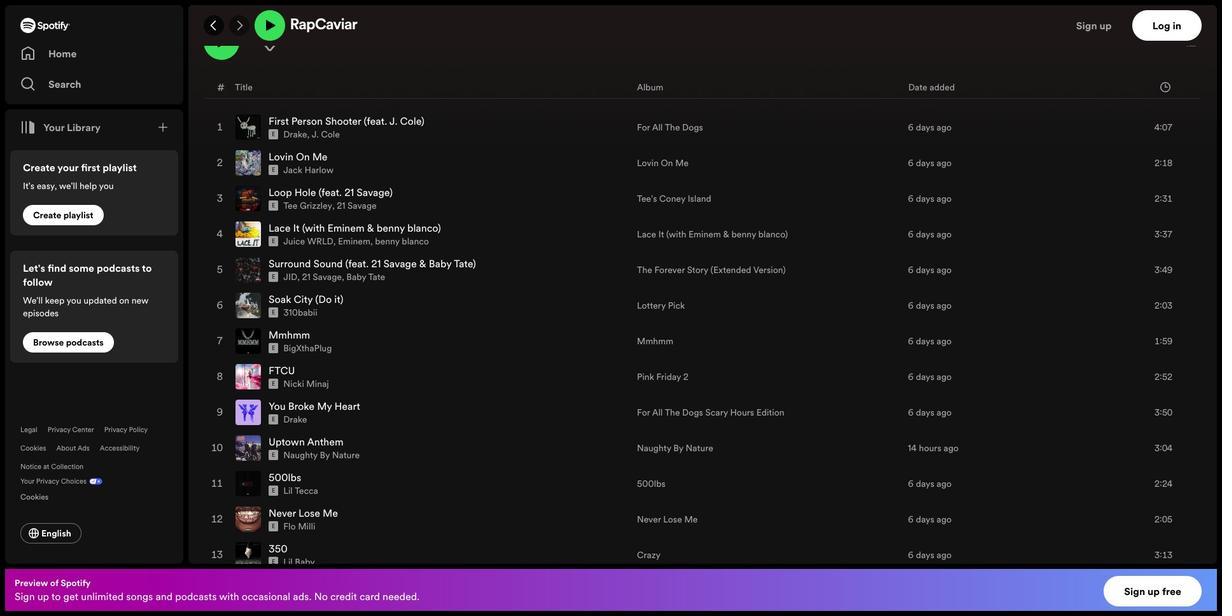 Task type: describe. For each thing, give the bounding box(es) containing it.
first
[[269, 114, 289, 128]]

ago for lace it (with eminem & benny blanco)
[[937, 228, 952, 241]]

(with for lace it (with eminem & benny blanco)
[[666, 228, 686, 241]]

we'll
[[59, 180, 77, 192]]

e inside lace it (with eminem & benny blanco) e
[[272, 238, 275, 245]]

some
[[69, 261, 94, 275]]

6 for you broke my heart
[[908, 406, 914, 419]]

1 vertical spatial the
[[637, 264, 652, 276]]

1 horizontal spatial naughty by nature
[[637, 442, 713, 455]]

forever
[[655, 264, 685, 276]]

lace it (with eminem & benny blanco) cell
[[236, 217, 627, 252]]

duration element
[[1161, 82, 1171, 92]]

occasional
[[242, 590, 290, 604]]

preview of spotify sign up to get unlimited songs and podcasts with occasional ads. no credit card needed.
[[15, 577, 420, 604]]

days for lace it (with eminem & benny blanco)
[[916, 228, 935, 241]]

juice wrld link
[[283, 235, 333, 248]]

2:24
[[1155, 478, 1173, 490]]

date
[[909, 81, 928, 93]]

(feat. for savage
[[345, 257, 369, 271]]

for for you broke my heart
[[637, 406, 650, 419]]

1 horizontal spatial baby
[[347, 271, 366, 283]]

tecca
[[295, 485, 318, 497]]

new
[[132, 294, 148, 307]]

sign for sign up
[[1076, 18, 1097, 32]]

it for lace it (with eminem & benny blanco)
[[659, 228, 664, 241]]

e inside soak city (do it) e
[[272, 309, 275, 317]]

explicit element for first person shooter (feat. j. cole)
[[269, 129, 278, 140]]

loop hole (feat. 21 savage) link
[[269, 185, 393, 199]]

21 for sound
[[371, 257, 381, 271]]

6 days ago for never lose me
[[908, 513, 952, 526]]

we'll
[[23, 294, 43, 307]]

days for 350
[[916, 549, 935, 562]]

jack harlow link
[[283, 164, 334, 176]]

in
[[1173, 18, 1182, 32]]

all for first person shooter (feat. j. cole)
[[652, 121, 663, 134]]

explicit element for surround sound (feat. 21 savage & baby tate)
[[269, 272, 278, 282]]

tee's coney island
[[637, 192, 711, 205]]

2
[[683, 371, 689, 383]]

# row
[[204, 76, 1201, 99]]

naughty by nature inside uptown anthem cell
[[283, 449, 360, 462]]

1 horizontal spatial by
[[674, 442, 684, 455]]

(feat. inside first person shooter (feat. j. cole) e
[[364, 114, 387, 128]]

0 horizontal spatial mmhmm link
[[269, 328, 310, 342]]

ago for lovin on me
[[937, 157, 952, 169]]

benny for lace it (with eminem & benny blanco) e
[[377, 221, 405, 235]]

6 for lovin on me
[[908, 157, 914, 169]]

, inside loop hole (feat. 21 savage) cell
[[332, 199, 335, 212]]

at
[[43, 462, 49, 472]]

explicit element for never lose me
[[269, 522, 278, 532]]

top bar and user menu element
[[188, 5, 1217, 46]]

hours
[[730, 406, 754, 419]]

lottery pick
[[637, 299, 685, 312]]

explicit element for 500lbs
[[269, 486, 278, 496]]

days for lovin on me
[[916, 157, 935, 169]]

flo
[[283, 520, 296, 533]]

you broke my heart cell
[[236, 395, 627, 430]]

legal link
[[20, 425, 37, 435]]

and
[[156, 590, 173, 604]]

up for sign up free
[[1148, 584, 1160, 598]]

drake for drake
[[283, 413, 307, 426]]

podcasts inside preview of spotify sign up to get unlimited songs and podcasts with occasional ads. no credit card needed.
[[175, 590, 217, 604]]

6 days ago for soak city (do it)
[[908, 299, 952, 312]]

0 horizontal spatial 500lbs link
[[269, 471, 301, 485]]

spotify image
[[20, 18, 70, 33]]

english
[[41, 527, 71, 540]]

uptown
[[269, 435, 305, 449]]

explicit element for soak city (do it)
[[269, 308, 278, 318]]

the forever story (extended version) link
[[637, 264, 786, 276]]

friday
[[657, 371, 681, 383]]

1:59
[[1155, 335, 1173, 348]]

milli
[[298, 520, 315, 533]]

3:13
[[1155, 549, 1173, 562]]

baby tate link
[[347, 271, 385, 283]]

tee grizzley link
[[283, 199, 332, 212]]

updated
[[84, 294, 117, 307]]

library
[[67, 120, 101, 134]]

tee's coney island link
[[637, 192, 711, 205]]

1 horizontal spatial nature
[[686, 442, 713, 455]]

3:13 cell
[[1114, 538, 1190, 572]]

nicki minaj
[[283, 378, 329, 390]]

never lose me link inside cell
[[269, 506, 338, 520]]

6 days ago for first person shooter (feat. j. cole)
[[908, 121, 952, 134]]

uptown anthem cell
[[236, 431, 627, 465]]

6 days ago for you broke my heart
[[908, 406, 952, 419]]

on for lovin on me
[[661, 157, 673, 169]]

notice at collection link
[[20, 462, 84, 472]]

6 for 500lbs
[[908, 478, 914, 490]]

baby inside 'surround sound (feat. 21 savage & baby tate) e'
[[429, 257, 452, 271]]

days for never lose me
[[916, 513, 935, 526]]

accessibility link
[[100, 444, 140, 453]]

help
[[80, 180, 97, 192]]

6 for never lose me
[[908, 513, 914, 526]]

soak city (do it) e
[[269, 292, 343, 317]]

the for first person shooter (feat. j. cole)
[[665, 121, 680, 134]]

wrld
[[307, 235, 333, 248]]

never for never lose me
[[637, 513, 661, 526]]

explicit element for lovin on me
[[269, 165, 278, 175]]

1 horizontal spatial mmhmm link
[[637, 335, 673, 348]]

sign inside preview of spotify sign up to get unlimited songs and podcasts with occasional ads. no credit card needed.
[[15, 590, 35, 604]]

you for some
[[67, 294, 81, 307]]

up inside preview of spotify sign up to get unlimited songs and podcasts with occasional ads. no credit card needed.
[[37, 590, 49, 604]]

days for loop hole (feat. 21 savage)
[[916, 192, 935, 205]]

tee's
[[637, 192, 657, 205]]

ago for ftcu
[[937, 371, 952, 383]]

hole
[[295, 185, 316, 199]]

e inside first person shooter (feat. j. cole) e
[[272, 131, 275, 138]]

for for first person shooter (feat. j. cole)
[[637, 121, 650, 134]]

to inside preview of spotify sign up to get unlimited songs and podcasts with occasional ads. no credit card needed.
[[51, 590, 61, 604]]

0 horizontal spatial lovin on me link
[[269, 150, 328, 164]]

free
[[1162, 584, 1182, 598]]

6 days ago for 500lbs
[[908, 478, 952, 490]]

6 for mmhmm
[[908, 335, 914, 348]]

6 for ftcu
[[908, 371, 914, 383]]

log
[[1153, 18, 1170, 32]]

e inside the lovin on me e
[[272, 166, 275, 174]]

for all the dogs link
[[637, 121, 703, 134]]

coney
[[659, 192, 686, 205]]

ftcu cell
[[236, 360, 627, 394]]

savage)
[[357, 185, 393, 199]]

of
[[50, 577, 59, 590]]

lottery pick link
[[637, 299, 685, 312]]

lovin for lovin on me e
[[269, 150, 293, 164]]

privacy for privacy policy
[[104, 425, 127, 435]]

e inside '350 e'
[[272, 558, 275, 566]]

never for never lose me e
[[269, 506, 296, 520]]

nature inside uptown anthem cell
[[332, 449, 360, 462]]

log in button
[[1132, 10, 1202, 41]]

ago for never lose me
[[937, 513, 952, 526]]

sound
[[313, 257, 343, 271]]

english button
[[20, 523, 81, 544]]

1 cookies link from the top
[[20, 444, 46, 453]]

unlimited
[[81, 590, 124, 604]]

get
[[63, 590, 78, 604]]

lottery
[[637, 299, 666, 312]]

310babii link
[[283, 306, 318, 319]]

california consumer privacy act (ccpa) opt-out icon image
[[87, 477, 103, 489]]

pink
[[637, 371, 654, 383]]

privacy policy
[[104, 425, 148, 435]]

legal
[[20, 425, 37, 435]]

go back image
[[209, 20, 219, 31]]

21 savage link for hole
[[337, 199, 377, 212]]

harlow
[[305, 164, 334, 176]]

explicit element for loop hole (feat. 21 savage)
[[269, 201, 278, 211]]

your for your library
[[43, 120, 64, 134]]

lace for lace it (with eminem & benny blanco) e
[[269, 221, 291, 235]]

e inside mmhmm e
[[272, 345, 275, 352]]

2 cookies link from the top
[[20, 489, 59, 503]]

ago for mmhmm
[[937, 335, 952, 348]]

flo milli link
[[283, 520, 315, 533]]

6 days ago for lace it (with eminem & benny blanco)
[[908, 228, 952, 241]]

go forward image
[[234, 20, 244, 31]]

jack harlow
[[283, 164, 334, 176]]

about
[[56, 444, 76, 453]]

cole
[[321, 128, 340, 141]]

14
[[908, 442, 917, 455]]

6 for first person shooter (feat. j. cole)
[[908, 121, 914, 134]]

it for lace it (with eminem & benny blanco) e
[[293, 221, 300, 235]]

1 horizontal spatial lace it (with eminem & benny blanco) link
[[637, 228, 788, 241]]

search
[[48, 77, 81, 91]]

me for never lose me
[[684, 513, 698, 526]]

lil for 500lbs
[[283, 485, 293, 497]]

keep
[[45, 294, 65, 307]]

drake , j. cole
[[283, 128, 340, 141]]

ago for soak city (do it)
[[937, 299, 952, 312]]

310babii
[[283, 306, 318, 319]]

flo milli
[[283, 520, 315, 533]]

savage for ,
[[348, 199, 377, 212]]

days for surround sound (feat. 21 savage & baby tate)
[[916, 264, 935, 276]]

surround sound (feat. 21 savage & baby tate) cell
[[236, 253, 627, 287]]

jid link
[[283, 271, 297, 283]]

uptown anthem link
[[269, 435, 344, 449]]

6 days ago for ftcu
[[908, 371, 952, 383]]

explicit element for uptown anthem
[[269, 450, 278, 460]]

6 for 350
[[908, 549, 914, 562]]

savage for (feat.
[[384, 257, 417, 271]]

(extended
[[711, 264, 751, 276]]

first person shooter (feat. j. cole) cell
[[236, 110, 627, 145]]

6 days ago for lovin on me
[[908, 157, 952, 169]]

3:49
[[1155, 264, 1173, 276]]

days for you broke my heart
[[916, 406, 935, 419]]

e inside uptown anthem e
[[272, 451, 275, 459]]

List button
[[1162, 32, 1202, 52]]

lil baby link
[[283, 556, 315, 569]]

collection
[[51, 462, 84, 472]]

lace it (with eminem & benny blanco) e
[[269, 221, 441, 245]]

350 cell
[[236, 538, 627, 572]]

6 days ago for 350
[[908, 549, 952, 562]]

# column header
[[217, 76, 225, 98]]

no
[[314, 590, 328, 604]]

mmhmm for mmhmm
[[637, 335, 673, 348]]



Task type: locate. For each thing, give the bounding box(es) containing it.
your left library
[[43, 120, 64, 134]]

21 savage link
[[337, 199, 377, 212], [302, 271, 342, 283]]

e inside the "loop hole (feat. 21 savage) e"
[[272, 202, 275, 210]]

podcasts right browse
[[66, 336, 104, 349]]

1 horizontal spatial on
[[661, 157, 673, 169]]

search link
[[20, 71, 168, 97]]

explicit element inside first person shooter (feat. j. cole) 'cell'
[[269, 129, 278, 140]]

12 explicit element from the top
[[269, 522, 278, 532]]

to up new
[[142, 261, 152, 275]]

0 horizontal spatial savage
[[313, 271, 342, 283]]

never lose me cell
[[236, 502, 627, 537]]

explicit element inside uptown anthem cell
[[269, 450, 278, 460]]

surround sound (feat. 21 savage & baby tate) link
[[269, 257, 476, 271]]

baby left tate)
[[429, 257, 452, 271]]

500lbs e
[[269, 471, 301, 495]]

2 for from the top
[[637, 406, 650, 419]]

explicit element down first
[[269, 129, 278, 140]]

lil inside 500lbs cell
[[283, 485, 293, 497]]

lace
[[269, 221, 291, 235], [637, 228, 656, 241]]

privacy up about
[[48, 425, 71, 435]]

up left free
[[1148, 584, 1160, 598]]

5 6 from the top
[[908, 264, 914, 276]]

0 horizontal spatial never
[[269, 506, 296, 520]]

(do
[[315, 292, 332, 306]]

episodes
[[23, 307, 59, 320]]

9 6 from the top
[[908, 406, 914, 419]]

0 horizontal spatial 500lbs
[[269, 471, 301, 485]]

ftcu e
[[269, 364, 295, 388]]

to inside let's find some podcasts to follow we'll keep you updated on new episodes
[[142, 261, 152, 275]]

4 days from the top
[[916, 228, 935, 241]]

nature down heart
[[332, 449, 360, 462]]

11 explicit element from the top
[[269, 486, 278, 496]]

soak city (do it) link
[[269, 292, 343, 306]]

1 horizontal spatial lovin
[[637, 157, 659, 169]]

2 vertical spatial the
[[665, 406, 680, 419]]

(feat. down harlow
[[319, 185, 342, 199]]

11 6 days ago from the top
[[908, 513, 952, 526]]

days
[[916, 121, 935, 134], [916, 157, 935, 169], [916, 192, 935, 205], [916, 228, 935, 241], [916, 264, 935, 276], [916, 299, 935, 312], [916, 335, 935, 348], [916, 371, 935, 383], [916, 406, 935, 419], [916, 478, 935, 490], [916, 513, 935, 526], [916, 549, 935, 562]]

dogs
[[682, 121, 703, 134], [682, 406, 703, 419]]

10 days from the top
[[916, 478, 935, 490]]

explicit element for ftcu
[[269, 379, 278, 389]]

create playlist button
[[23, 205, 104, 225]]

story
[[687, 264, 708, 276]]

explicit element inside surround sound (feat. 21 savage & baby tate) cell
[[269, 272, 278, 282]]

it
[[293, 221, 300, 235], [659, 228, 664, 241]]

lil tecca
[[283, 485, 318, 497]]

you right "keep"
[[67, 294, 81, 307]]

pink friday 2
[[637, 371, 689, 383]]

on
[[296, 150, 310, 164], [661, 157, 673, 169]]

500lbs inside cell
[[269, 471, 301, 485]]

e left lil tecca link at the left of the page
[[272, 487, 275, 495]]

0 horizontal spatial nature
[[332, 449, 360, 462]]

explicit element inside 'lace it (with eminem & benny blanco)' cell
[[269, 236, 278, 246]]

e down first
[[272, 131, 275, 138]]

naughty by nature link up the tecca
[[283, 449, 360, 462]]

& left benny blanco link
[[367, 221, 374, 235]]

sign inside button
[[1124, 584, 1145, 598]]

0 vertical spatial for
[[637, 121, 650, 134]]

6 days ago for loop hole (feat. 21 savage)
[[908, 192, 952, 205]]

eminem down island
[[689, 228, 721, 241]]

1 horizontal spatial 500lbs
[[637, 478, 666, 490]]

1 vertical spatial for
[[637, 406, 650, 419]]

mmhmm link down lottery
[[637, 335, 673, 348]]

ago for 350
[[937, 549, 952, 562]]

scary
[[706, 406, 728, 419]]

& down blanco
[[419, 257, 426, 271]]

create inside create your first playlist it's easy, we'll help you
[[23, 160, 55, 174]]

explicit element left the jack
[[269, 165, 278, 175]]

lace for lace it (with eminem & benny blanco)
[[637, 228, 656, 241]]

1 for from the top
[[637, 121, 650, 134]]

0 vertical spatial lil
[[283, 485, 293, 497]]

benny for juice wrld , eminem , benny blanco
[[375, 235, 400, 248]]

up left log on the top of page
[[1100, 18, 1112, 32]]

it down tee
[[293, 221, 300, 235]]

lace it (with eminem & benny blanco) link up the forever story (extended version)
[[637, 228, 788, 241]]

podcasts inside "browse podcasts" link
[[66, 336, 104, 349]]

dogs for you broke my heart
[[682, 406, 703, 419]]

0 horizontal spatial by
[[320, 449, 330, 462]]

1 horizontal spatial j.
[[390, 114, 398, 128]]

days for ftcu
[[916, 371, 935, 383]]

9 6 days ago from the top
[[908, 406, 952, 419]]

e down 'ftcu'
[[272, 380, 275, 388]]

home
[[48, 46, 77, 60]]

dogs down '#' row
[[682, 121, 703, 134]]

explicit element inside 500lbs cell
[[269, 486, 278, 496]]

drake up uptown
[[283, 413, 307, 426]]

3 6 from the top
[[908, 192, 914, 205]]

your down notice
[[20, 477, 34, 486]]

by down for all the dogs scary hours edition
[[674, 442, 684, 455]]

2 horizontal spatial up
[[1148, 584, 1160, 598]]

9 explicit element from the top
[[269, 415, 278, 425]]

1 dogs from the top
[[682, 121, 703, 134]]

9 days from the top
[[916, 406, 935, 419]]

eminem up the 'surround sound (feat. 21 savage & baby tate)' link
[[338, 235, 370, 248]]

0 horizontal spatial it
[[293, 221, 300, 235]]

privacy policy link
[[104, 425, 148, 435]]

21 savage link inside cell
[[302, 271, 342, 283]]

drake inside the you broke my heart 'cell'
[[283, 413, 307, 426]]

explicit element inside 350 cell
[[269, 557, 278, 567]]

(feat. right shooter
[[364, 114, 387, 128]]

the down friday
[[665, 406, 680, 419]]

ads.
[[293, 590, 312, 604]]

me for lovin on me e
[[312, 150, 328, 164]]

cookies link up notice
[[20, 444, 46, 453]]

explicit element left flo
[[269, 522, 278, 532]]

1 horizontal spatial it
[[659, 228, 664, 241]]

sign for sign up free
[[1124, 584, 1145, 598]]

privacy center link
[[48, 425, 94, 435]]

10 6 days ago from the top
[[908, 478, 952, 490]]

blanco) for lace it (with eminem & benny blanco)
[[758, 228, 788, 241]]

days for soak city (do it)
[[916, 299, 935, 312]]

blanco) up version)
[[758, 228, 788, 241]]

privacy up accessibility "link"
[[104, 425, 127, 435]]

1 days from the top
[[916, 121, 935, 134]]

explicit element
[[269, 129, 278, 140], [269, 165, 278, 175], [269, 201, 278, 211], [269, 236, 278, 246], [269, 272, 278, 282], [269, 308, 278, 318], [269, 343, 278, 353], [269, 379, 278, 389], [269, 415, 278, 425], [269, 450, 278, 460], [269, 486, 278, 496], [269, 522, 278, 532], [269, 557, 278, 567]]

0 vertical spatial you
[[99, 180, 114, 192]]

0 horizontal spatial lace
[[269, 221, 291, 235]]

6 6 days ago from the top
[[908, 299, 952, 312]]

blanco
[[402, 235, 429, 248]]

tee grizzley , 21 savage
[[283, 199, 377, 212]]

never lose me
[[637, 513, 698, 526]]

1 vertical spatial cookies link
[[20, 489, 59, 503]]

mmhmm link down 310babii
[[269, 328, 310, 342]]

2 all from the top
[[652, 406, 663, 419]]

(feat. inside the "loop hole (feat. 21 savage) e"
[[319, 185, 342, 199]]

blanco) for lace it (with eminem & benny blanco) e
[[407, 221, 441, 235]]

explicit element for lace it (with eminem & benny blanco)
[[269, 236, 278, 246]]

6 for surround sound (feat. 21 savage & baby tate)
[[908, 264, 914, 276]]

0 horizontal spatial naughty by nature
[[283, 449, 360, 462]]

drake inside first person shooter (feat. j. cole) 'cell'
[[283, 128, 307, 141]]

2 vertical spatial podcasts
[[175, 590, 217, 604]]

0 horizontal spatial to
[[51, 590, 61, 604]]

5 explicit element from the top
[[269, 272, 278, 282]]

ago for you broke my heart
[[937, 406, 952, 419]]

(feat. down juice wrld , eminem , benny blanco
[[345, 257, 369, 271]]

drake link up uptown
[[283, 413, 307, 426]]

eminem for lace it (with eminem & benny blanco) e
[[328, 221, 365, 235]]

1 horizontal spatial to
[[142, 261, 152, 275]]

your privacy choices
[[20, 477, 87, 486]]

(feat. for savage)
[[319, 185, 342, 199]]

you inside create your first playlist it's easy, we'll help you
[[99, 180, 114, 192]]

duration image
[[1161, 82, 1171, 92]]

j. cole link
[[312, 128, 340, 141]]

2 vertical spatial (feat.
[[345, 257, 369, 271]]

21 for grizzley
[[337, 199, 345, 212]]

up
[[1100, 18, 1112, 32], [1148, 584, 1160, 598], [37, 590, 49, 604]]

(with
[[302, 221, 325, 235], [666, 228, 686, 241]]

up inside button
[[1148, 584, 1160, 598]]

e down you
[[272, 416, 275, 423]]

1 horizontal spatial your
[[43, 120, 64, 134]]

mmhmm down lottery
[[637, 335, 673, 348]]

2 explicit element from the top
[[269, 165, 278, 175]]

8 6 from the top
[[908, 371, 914, 383]]

lace down tee's at the right of page
[[637, 228, 656, 241]]

21 savage link up lace it (with eminem & benny blanco) e
[[337, 199, 377, 212]]

create your first playlist it's easy, we'll help you
[[23, 160, 137, 192]]

1 horizontal spatial naughty
[[637, 442, 671, 455]]

me inside the lovin on me e
[[312, 150, 328, 164]]

6 days ago for mmhmm
[[908, 335, 952, 348]]

& inside lace it (with eminem & benny blanco) e
[[367, 221, 374, 235]]

2 horizontal spatial sign
[[1124, 584, 1145, 598]]

baby right '350 e'
[[295, 556, 315, 569]]

e inside ftcu e
[[272, 380, 275, 388]]

1 explicit element from the top
[[269, 129, 278, 140]]

drake up the lovin on me e
[[283, 128, 307, 141]]

create down the easy,
[[33, 209, 61, 222]]

the up lovin on me
[[665, 121, 680, 134]]

explicit element down loop
[[269, 201, 278, 211]]

0 horizontal spatial &
[[367, 221, 374, 235]]

podcasts right and
[[175, 590, 217, 604]]

1 horizontal spatial you
[[99, 180, 114, 192]]

1 vertical spatial drake link
[[283, 413, 307, 426]]

2 e from the top
[[272, 166, 275, 174]]

21 savage link for sound
[[302, 271, 342, 283]]

playlist
[[103, 160, 137, 174], [63, 209, 93, 222]]

0 horizontal spatial naughty by nature link
[[283, 449, 360, 462]]

never inside never lose me e
[[269, 506, 296, 520]]

10 6 from the top
[[908, 478, 914, 490]]

ago for uptown anthem
[[944, 442, 959, 455]]

1 horizontal spatial lovin on me link
[[637, 157, 689, 169]]

main element
[[5, 5, 183, 564]]

6 days from the top
[[916, 299, 935, 312]]

0 vertical spatial playlist
[[103, 160, 137, 174]]

all for you broke my heart
[[652, 406, 663, 419]]

lil for 350
[[283, 556, 293, 569]]

4 6 days ago from the top
[[908, 228, 952, 241]]

21 savage link up (do
[[302, 271, 342, 283]]

never up crazy link
[[637, 513, 661, 526]]

loop
[[269, 185, 292, 199]]

juice
[[283, 235, 305, 248]]

1 vertical spatial drake
[[283, 413, 307, 426]]

baby left tate
[[347, 271, 366, 283]]

500lbs
[[269, 471, 301, 485], [637, 478, 666, 490]]

1 horizontal spatial 500lbs link
[[637, 478, 666, 490]]

by
[[674, 442, 684, 455], [320, 449, 330, 462]]

all down pink friday 2 link
[[652, 406, 663, 419]]

explicit element inside the you broke my heart 'cell'
[[269, 415, 278, 425]]

12 6 days ago from the top
[[908, 549, 952, 562]]

12 6 from the top
[[908, 549, 914, 562]]

7 6 days ago from the top
[[908, 335, 952, 348]]

j. inside first person shooter (feat. j. cole) e
[[390, 114, 398, 128]]

let's find some podcasts to follow we'll keep you updated on new episodes
[[23, 261, 152, 320]]

me for never lose me e
[[323, 506, 338, 520]]

savage inside cell
[[348, 199, 377, 212]]

1 vertical spatial lil
[[283, 556, 293, 569]]

0 vertical spatial 21 savage link
[[337, 199, 377, 212]]

sign up button
[[1071, 10, 1132, 41]]

you for first
[[99, 180, 114, 192]]

0 vertical spatial create
[[23, 160, 55, 174]]

explicit element left juice
[[269, 236, 278, 246]]

(with down grizzley
[[302, 221, 325, 235]]

& inside 'surround sound (feat. 21 savage & baby tate) e'
[[419, 257, 426, 271]]

explicit element inside loop hole (feat. 21 savage) cell
[[269, 201, 278, 211]]

sign inside 'button'
[[1076, 18, 1097, 32]]

dogs for first person shooter (feat. j. cole)
[[682, 121, 703, 134]]

5 e from the top
[[272, 273, 275, 281]]

4 explicit element from the top
[[269, 236, 278, 246]]

soak city (do it) cell
[[236, 289, 627, 323]]

lose for never lose me e
[[299, 506, 320, 520]]

0 vertical spatial drake
[[283, 128, 307, 141]]

it up forever
[[659, 228, 664, 241]]

21 right grizzley
[[337, 199, 345, 212]]

privacy for privacy center
[[48, 425, 71, 435]]

policy
[[129, 425, 148, 435]]

j. left the cole)
[[390, 114, 398, 128]]

1 horizontal spatial lose
[[663, 513, 682, 526]]

2 lil from the top
[[283, 556, 293, 569]]

me
[[312, 150, 328, 164], [675, 157, 689, 169], [323, 506, 338, 520], [684, 513, 698, 526]]

0 horizontal spatial naughty
[[283, 449, 318, 462]]

1 horizontal spatial never lose me link
[[637, 513, 698, 526]]

3 e from the top
[[272, 202, 275, 210]]

7 e from the top
[[272, 345, 275, 352]]

mmhmm cell
[[236, 324, 627, 359]]

1 drake from the top
[[283, 128, 307, 141]]

2 cookies from the top
[[20, 491, 49, 502]]

2 horizontal spatial baby
[[429, 257, 452, 271]]

broke
[[288, 399, 315, 413]]

mmhmm inside cell
[[269, 328, 310, 342]]

explicit element inside the mmhmm cell
[[269, 343, 278, 353]]

21 savage link inside cell
[[337, 199, 377, 212]]

0 vertical spatial dogs
[[682, 121, 703, 134]]

1 vertical spatial create
[[33, 209, 61, 222]]

12 e from the top
[[272, 523, 275, 530]]

8 e from the top
[[272, 380, 275, 388]]

days for mmhmm
[[916, 335, 935, 348]]

explicit element for mmhmm
[[269, 343, 278, 353]]

by inside uptown anthem cell
[[320, 449, 330, 462]]

11 e from the top
[[272, 487, 275, 495]]

1 vertical spatial dogs
[[682, 406, 703, 419]]

mmhmm for mmhmm e
[[269, 328, 310, 342]]

explicit element inside soak city (do it) cell
[[269, 308, 278, 318]]

1 6 days ago from the top
[[908, 121, 952, 134]]

0 vertical spatial the
[[665, 121, 680, 134]]

1 vertical spatial (feat.
[[319, 185, 342, 199]]

0 vertical spatial (feat.
[[364, 114, 387, 128]]

e left flo
[[272, 523, 275, 530]]

up inside 'button'
[[1100, 18, 1112, 32]]

0 horizontal spatial on
[[296, 150, 310, 164]]

6 for loop hole (feat. 21 savage)
[[908, 192, 914, 205]]

playlist inside button
[[63, 209, 93, 222]]

0 horizontal spatial lovin
[[269, 150, 293, 164]]

nicki
[[283, 378, 304, 390]]

1 vertical spatial 21 savage link
[[302, 271, 342, 283]]

10 e from the top
[[272, 451, 275, 459]]

4 6 from the top
[[908, 228, 914, 241]]

350
[[269, 542, 288, 556]]

2 days from the top
[[916, 157, 935, 169]]

(with for lace it (with eminem & benny blanco) e
[[302, 221, 325, 235]]

6 days ago for surround sound (feat. 21 savage & baby tate)
[[908, 264, 952, 276]]

1 all from the top
[[652, 121, 663, 134]]

7 days from the top
[[916, 335, 935, 348]]

8 days from the top
[[916, 371, 935, 383]]

blanco) inside lace it (with eminem & benny blanco) e
[[407, 221, 441, 235]]

6 for lace it (with eminem & benny blanco)
[[908, 228, 914, 241]]

7 explicit element from the top
[[269, 343, 278, 353]]

cole)
[[400, 114, 424, 128]]

1 horizontal spatial up
[[1100, 18, 1112, 32]]

explicit element inside the ftcu cell
[[269, 379, 278, 389]]

ago for loop hole (feat. 21 savage)
[[937, 192, 952, 205]]

1 vertical spatial podcasts
[[66, 336, 104, 349]]

up left of
[[37, 590, 49, 604]]

e inside you broke my heart e
[[272, 416, 275, 423]]

explicit element inside lovin on me cell
[[269, 165, 278, 175]]

browse podcasts link
[[23, 332, 114, 353]]

5 6 days ago from the top
[[908, 264, 952, 276]]

nicki minaj link
[[283, 378, 329, 390]]

lovin on me cell
[[236, 146, 627, 180]]

e inside never lose me e
[[272, 523, 275, 530]]

lose for never lose me
[[663, 513, 682, 526]]

8 explicit element from the top
[[269, 379, 278, 389]]

1 vertical spatial all
[[652, 406, 663, 419]]

savage up lace it (with eminem & benny blanco) e
[[348, 199, 377, 212]]

surround
[[269, 257, 311, 271]]

list
[[1167, 36, 1182, 49]]

naughty
[[637, 442, 671, 455], [283, 449, 318, 462]]

explicit element up 'ftcu'
[[269, 343, 278, 353]]

0 horizontal spatial mmhmm
[[269, 328, 310, 342]]

create up the easy,
[[23, 160, 55, 174]]

e up 'ftcu'
[[272, 345, 275, 352]]

loop hole (feat. 21 savage) cell
[[236, 182, 627, 216]]

lace it (with eminem & benny blanco)
[[637, 228, 788, 241]]

for all the dogs scary hours edition
[[637, 406, 785, 419]]

7 6 from the top
[[908, 335, 914, 348]]

nature down for all the dogs scary hours edition link
[[686, 442, 713, 455]]

explicit element for 350
[[269, 557, 278, 567]]

1 horizontal spatial &
[[419, 257, 426, 271]]

mmhmm down 310babii
[[269, 328, 310, 342]]

1 horizontal spatial naughty by nature link
[[637, 442, 713, 455]]

crazy
[[637, 549, 661, 562]]

hours
[[919, 442, 942, 455]]

0 horizontal spatial sign
[[15, 590, 35, 604]]

3 days from the top
[[916, 192, 935, 205]]

ago for 500lbs
[[937, 478, 952, 490]]

lace down tee
[[269, 221, 291, 235]]

0 horizontal spatial baby
[[295, 556, 315, 569]]

2:05
[[1155, 513, 1173, 526]]

naughty by nature link down for all the dogs scary hours edition
[[637, 442, 713, 455]]

1 lil from the top
[[283, 485, 293, 497]]

0 vertical spatial cookies link
[[20, 444, 46, 453]]

2 6 from the top
[[908, 157, 914, 169]]

1 vertical spatial your
[[20, 477, 34, 486]]

(feat.
[[364, 114, 387, 128], [319, 185, 342, 199], [345, 257, 369, 271]]

6 e from the top
[[272, 309, 275, 317]]

savage inside 'surround sound (feat. 21 savage & baby tate) e'
[[384, 257, 417, 271]]

my
[[317, 399, 332, 413]]

13 explicit element from the top
[[269, 557, 278, 567]]

0 vertical spatial to
[[142, 261, 152, 275]]

e inside 500lbs e
[[272, 487, 275, 495]]

0 horizontal spatial lace it (with eminem & benny blanco) link
[[269, 221, 441, 235]]

days for 500lbs
[[916, 478, 935, 490]]

playlist right first
[[103, 160, 137, 174]]

tate
[[368, 271, 385, 283]]

explicit element down 350 link
[[269, 557, 278, 567]]

benny inside lace it (with eminem & benny blanco) e
[[377, 221, 405, 235]]

2 drake from the top
[[283, 413, 307, 426]]

6 explicit element from the top
[[269, 308, 278, 318]]

500lbs cell
[[236, 467, 627, 501]]

(with down tee's coney island
[[666, 228, 686, 241]]

dogs left scary
[[682, 406, 703, 419]]

0 horizontal spatial you
[[67, 294, 81, 307]]

e down uptown
[[272, 451, 275, 459]]

e down loop
[[272, 202, 275, 210]]

naughty inside uptown anthem cell
[[283, 449, 318, 462]]

cookies up notice
[[20, 444, 46, 453]]

lovin up loop
[[269, 150, 293, 164]]

me inside never lose me e
[[323, 506, 338, 520]]

podcasts up the on
[[97, 261, 140, 275]]

podcasts inside let's find some podcasts to follow we'll keep you updated on new episodes
[[97, 261, 140, 275]]

0 horizontal spatial j.
[[312, 128, 319, 141]]

2 horizontal spatial savage
[[384, 257, 417, 271]]

create for playlist
[[33, 209, 61, 222]]

browse
[[33, 336, 64, 349]]

500lbs down uptown
[[269, 471, 301, 485]]

21 inside the "loop hole (feat. 21 savage) e"
[[344, 185, 354, 199]]

date added
[[909, 81, 955, 93]]

0 horizontal spatial (with
[[302, 221, 325, 235]]

for down pink
[[637, 406, 650, 419]]

lovin for lovin on me
[[637, 157, 659, 169]]

500lbs up never lose me
[[637, 478, 666, 490]]

on for lovin on me e
[[296, 150, 310, 164]]

naughty by nature link inside uptown anthem cell
[[283, 449, 360, 462]]

pick
[[668, 299, 685, 312]]

1 6 from the top
[[908, 121, 914, 134]]

eminem for lace it (with eminem & benny blanco)
[[689, 228, 721, 241]]

12 days from the top
[[916, 549, 935, 562]]

playlist inside create your first playlist it's easy, we'll help you
[[103, 160, 137, 174]]

privacy down at
[[36, 477, 59, 486]]

lace it (with eminem & benny blanco) link
[[269, 221, 441, 235], [637, 228, 788, 241]]

1 vertical spatial to
[[51, 590, 61, 604]]

8 6 days ago from the top
[[908, 371, 952, 383]]

2 horizontal spatial &
[[723, 228, 729, 241]]

2 6 days ago from the top
[[908, 157, 952, 169]]

pink friday 2 link
[[637, 371, 689, 383]]

2 drake link from the top
[[283, 413, 307, 426]]

0 horizontal spatial blanco)
[[407, 221, 441, 235]]

0 vertical spatial cookies
[[20, 444, 46, 453]]

ago for surround sound (feat. 21 savage & baby tate)
[[937, 264, 952, 276]]

you inside let's find some podcasts to follow we'll keep you updated on new episodes
[[67, 294, 81, 307]]

eminem inside lace it (with eminem & benny blanco) e
[[328, 221, 365, 235]]

never left milli
[[269, 506, 296, 520]]

0 horizontal spatial playlist
[[63, 209, 93, 222]]

10 explicit element from the top
[[269, 450, 278, 460]]

1 horizontal spatial savage
[[348, 199, 377, 212]]

0 horizontal spatial never lose me link
[[269, 506, 338, 520]]

baby inside 350 cell
[[295, 556, 315, 569]]

3:50
[[1155, 406, 1173, 419]]

rapcaviar grid
[[189, 75, 1217, 616]]

first
[[81, 160, 100, 174]]

to left get
[[51, 590, 61, 604]]

lace inside lace it (with eminem & benny blanco) e
[[269, 221, 291, 235]]

,
[[307, 128, 310, 141], [332, 199, 335, 212], [333, 235, 336, 248], [370, 235, 373, 248], [297, 271, 300, 283], [342, 271, 344, 283]]

e inside 'surround sound (feat. 21 savage & baby tate) e'
[[272, 273, 275, 281]]

6 for soak city (do it)
[[908, 299, 914, 312]]

1 vertical spatial playlist
[[63, 209, 93, 222]]

21 left savage)
[[344, 185, 354, 199]]

your
[[57, 160, 79, 174]]

ago for first person shooter (feat. j. cole)
[[937, 121, 952, 134]]

card
[[360, 590, 380, 604]]

1 cookies from the top
[[20, 444, 46, 453]]

explicit element left lil tecca link at the left of the page
[[269, 486, 278, 496]]

your inside your library button
[[43, 120, 64, 134]]

drake link up the lovin on me e
[[283, 128, 307, 141]]

benny for lace it (with eminem & benny blanco)
[[732, 228, 756, 241]]

11 days from the top
[[916, 513, 935, 526]]

3 explicit element from the top
[[269, 201, 278, 211]]

& up (extended
[[723, 228, 729, 241]]

savage down benny blanco link
[[384, 257, 417, 271]]

0 horizontal spatial your
[[20, 477, 34, 486]]

lil inside 350 cell
[[283, 556, 293, 569]]

, inside first person shooter (feat. j. cole) 'cell'
[[307, 128, 310, 141]]

playlist down help
[[63, 209, 93, 222]]

0 horizontal spatial up
[[37, 590, 49, 604]]

1 horizontal spatial sign
[[1076, 18, 1097, 32]]

jack
[[283, 164, 302, 176]]

it inside lace it (with eminem & benny blanco) e
[[293, 221, 300, 235]]

lil tecca link
[[283, 485, 318, 497]]

13 e from the top
[[272, 558, 275, 566]]

e left jid link
[[272, 273, 275, 281]]

1 horizontal spatial playlist
[[103, 160, 137, 174]]

6 6 from the top
[[908, 299, 914, 312]]

9 e from the top
[[272, 416, 275, 423]]

0 vertical spatial podcasts
[[97, 261, 140, 275]]

21 right jid link
[[302, 271, 311, 283]]

create for your
[[23, 160, 55, 174]]

mmhmm link
[[269, 328, 310, 342], [637, 335, 673, 348]]

naughty by nature down for all the dogs scary hours edition
[[637, 442, 713, 455]]

explicit element for you broke my heart
[[269, 415, 278, 425]]

1 horizontal spatial blanco)
[[758, 228, 788, 241]]

benny up the 'surround sound (feat. 21 savage & baby tate)' link
[[375, 235, 400, 248]]

songs
[[126, 590, 153, 604]]

1 e from the top
[[272, 131, 275, 138]]

500lbs link up never lose me
[[637, 478, 666, 490]]

e down 350 link
[[272, 558, 275, 566]]

5 days from the top
[[916, 264, 935, 276]]

2 dogs from the top
[[682, 406, 703, 419]]

(with inside lace it (with eminem & benny blanco) e
[[302, 221, 325, 235]]

on inside the lovin on me e
[[296, 150, 310, 164]]

&
[[367, 221, 374, 235], [723, 228, 729, 241], [419, 257, 426, 271]]

500lbs link
[[269, 471, 301, 485], [637, 478, 666, 490]]

(feat. inside 'surround sound (feat. 21 savage & baby tate) e'
[[345, 257, 369, 271]]

1 vertical spatial cookies
[[20, 491, 49, 502]]

1 horizontal spatial (with
[[666, 228, 686, 241]]

lovin inside the lovin on me e
[[269, 150, 293, 164]]

lose inside never lose me e
[[299, 506, 320, 520]]

1 horizontal spatial mmhmm
[[637, 335, 673, 348]]

0 vertical spatial drake link
[[283, 128, 307, 141]]

your for your privacy choices
[[20, 477, 34, 486]]

cookies link down your privacy choices at the left bottom of the page
[[20, 489, 59, 503]]

21 inside 'surround sound (feat. 21 savage & baby tate) e'
[[371, 257, 381, 271]]

0 vertical spatial all
[[652, 121, 663, 134]]

lace it (with eminem & benny blanco) link down tee grizzley , 21 savage
[[269, 221, 441, 235]]

11 6 from the top
[[908, 513, 914, 526]]

500lbs link down uptown
[[269, 471, 301, 485]]

0 vertical spatial your
[[43, 120, 64, 134]]

home link
[[20, 41, 168, 66]]

create inside create playlist button
[[33, 209, 61, 222]]

you broke my heart e
[[269, 399, 360, 423]]

bigxthaplug link
[[283, 342, 332, 355]]

all up lovin on me
[[652, 121, 663, 134]]

3 6 days ago from the top
[[908, 192, 952, 205]]

benny up (extended
[[732, 228, 756, 241]]

21 for hole
[[344, 185, 354, 199]]

cookies down your privacy choices at the left bottom of the page
[[20, 491, 49, 502]]

shooter
[[325, 114, 361, 128]]

e left juice
[[272, 238, 275, 245]]

the forever story (extended version)
[[637, 264, 786, 276]]

notice at collection
[[20, 462, 84, 472]]

1 drake link from the top
[[283, 128, 307, 141]]

days for first person shooter (feat. j. cole)
[[916, 121, 935, 134]]

1 horizontal spatial lace
[[637, 228, 656, 241]]

4 e from the top
[[272, 238, 275, 245]]

explicit element inside never lose me cell
[[269, 522, 278, 532]]

naughty by nature up the tecca
[[283, 449, 360, 462]]

never
[[269, 506, 296, 520], [637, 513, 661, 526]]

1 horizontal spatial never
[[637, 513, 661, 526]]

& for lace it (with eminem & benny blanco)
[[723, 228, 729, 241]]

notice
[[20, 462, 41, 472]]



Task type: vqa. For each thing, say whether or not it's contained in the screenshot.
Living Water Cell
no



